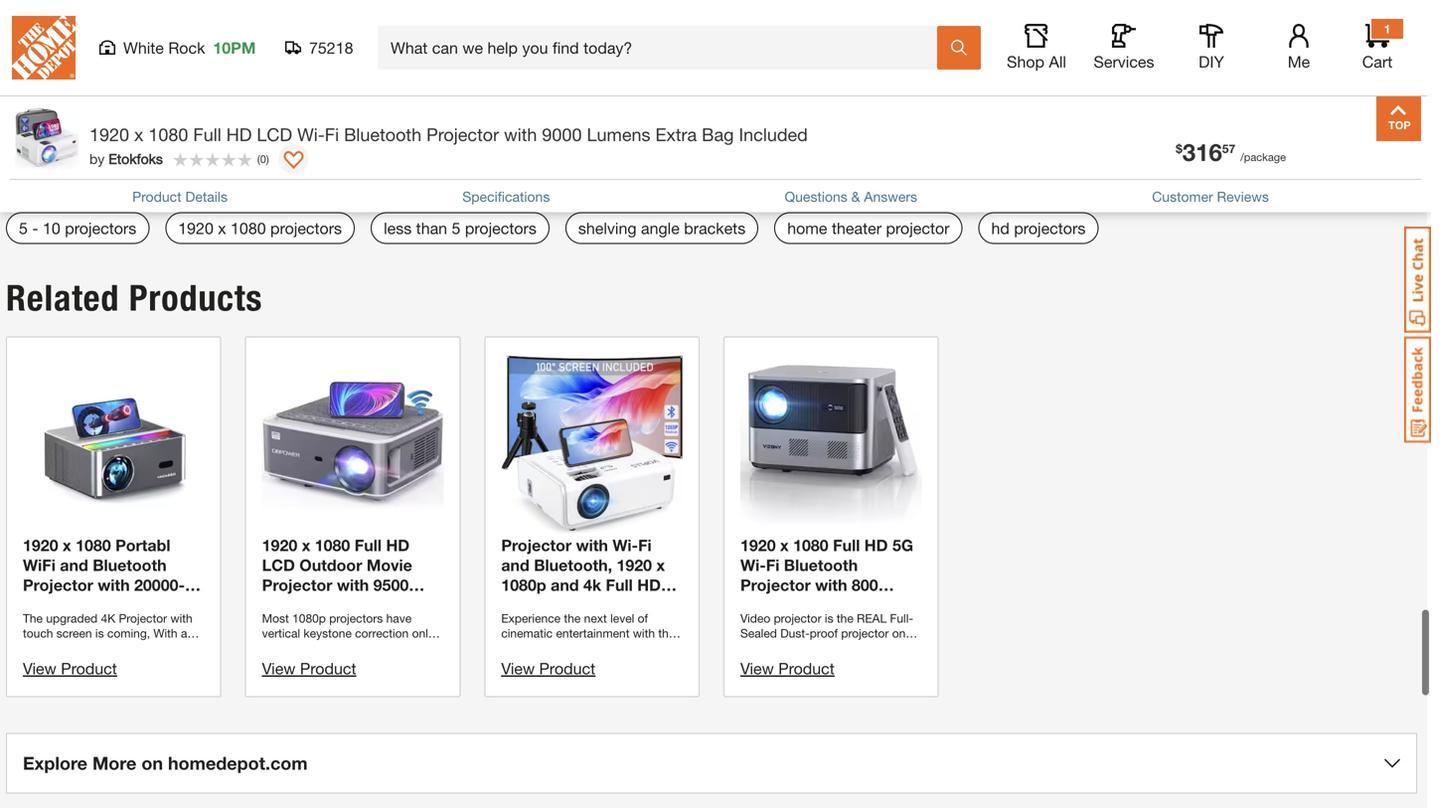 Task type: locate. For each thing, give the bounding box(es) containing it.
services button
[[1093, 24, 1157, 72]]

0 vertical spatial related
[[6, 152, 120, 196]]

0 horizontal spatial and
[[60, 556, 88, 575]]

projectors down display icon
[[271, 219, 342, 238]]

movie up 9500
[[367, 556, 413, 575]]

fi
[[325, 124, 339, 145], [639, 536, 652, 555], [766, 556, 780, 575]]

hd up 12000
[[638, 576, 661, 595]]

1 view product link from the left
[[23, 659, 117, 678]]

wi-
[[297, 124, 325, 145], [613, 536, 639, 555], [741, 556, 766, 575]]

0 horizontal spatial fi
[[325, 124, 339, 145]]

support up the correction
[[327, 596, 388, 614]]

/
[[1344, 90, 1350, 112]]

by etokfoks
[[89, 151, 163, 167]]

wi- for 1920 x 1080 full hd lcd wi-fi bluetooth projector with 9000 lumens extra bag included
[[297, 124, 325, 145]]

full up 'searches'
[[193, 124, 221, 145]]

portabl
[[115, 536, 171, 555]]

1 vertical spatial outdoor
[[88, 596, 150, 614]]

( for 6
[[1286, 32, 1288, 45]]

full up the 800
[[833, 536, 861, 555]]

home
[[788, 219, 828, 238]]

1080 up the etokfoks
[[149, 124, 188, 145]]

1080 inside 1920 x 1080 full hd 5g wi-fi bluetooth projector with 800 lumens
[[794, 536, 829, 555]]

hd up 'searches'
[[226, 124, 252, 145]]

2 vertical spatial fi
[[766, 556, 780, 575]]

view product link for 1920 x 1080 portabl wifi and bluetooth projector with 20000- lumens outdoor movie projector for phone/pc/tv stick
[[23, 659, 117, 678]]

2 horizontal spatial (
[[1286, 32, 1288, 45]]

1920 inside the 1920 x 1080 full hd lcd outdoor movie projector with 9500 lumens support 4d keystone correction
[[262, 536, 298, 555]]

wi- inside 1920 x 1080 full hd 5g wi-fi bluetooth projector with 800 lumens
[[741, 556, 766, 575]]

2 horizontal spatial fi
[[766, 556, 780, 575]]

related up "10" at top
[[6, 152, 120, 196]]

view product
[[23, 659, 117, 678], [262, 659, 356, 678], [741, 659, 835, 678], [502, 659, 596, 678]]

product image image
[[15, 106, 80, 171]]

lcd for outdoor
[[262, 556, 295, 575]]

and right wifi
[[60, 556, 88, 575]]

1 horizontal spatial fi
[[639, 536, 652, 555]]

1080 inside 1920 x 1080 portabl wifi and bluetooth projector with 20000- lumens outdoor movie projector for phone/pc/tv stick
[[76, 536, 111, 555]]

product
[[132, 188, 182, 205], [61, 659, 117, 678], [300, 659, 356, 678], [779, 659, 835, 678], [540, 659, 596, 678]]

hd left "5g"
[[865, 536, 889, 555]]

next slide image
[[1378, 93, 1394, 109]]

full up 9500
[[355, 536, 382, 555]]

57
[[1223, 142, 1236, 156]]

1 view from the left
[[23, 659, 56, 678]]

full inside the 1920 x 1080 full hd lcd outdoor movie projector with 9500 lumens support 4d keystone correction
[[355, 536, 382, 555]]

0 horizontal spatial 5
[[19, 219, 28, 238]]

2 support from the left
[[502, 596, 562, 614]]

1080 left portabl
[[76, 536, 111, 555]]

1080 for 1920 x 1080 projectors
[[231, 219, 266, 238]]

4 view product from the left
[[502, 659, 596, 678]]

view product for 1920 x 1080 portabl wifi and bluetooth projector with 20000- lumens outdoor movie projector for phone/pc/tv stick
[[23, 659, 117, 678]]

questions
[[785, 188, 848, 205]]

1 left 3
[[1335, 90, 1344, 112]]

1 up 'cart'
[[1385, 22, 1392, 36]]

bluetooth
[[344, 124, 422, 145], [93, 556, 167, 575], [784, 556, 858, 575]]

2 5 from the left
[[452, 219, 461, 238]]

this is the first slide image
[[1301, 93, 1317, 109]]

movie down '20000-'
[[155, 596, 201, 614]]

projectors down specifications
[[465, 219, 537, 238]]

1920 inside 1920 x 1080 full hd 5g wi-fi bluetooth projector with 800 lumens
[[741, 536, 776, 555]]

fi for lcd
[[325, 124, 339, 145]]

4d
[[392, 596, 413, 614]]

0 vertical spatial wi-
[[297, 124, 325, 145]]

0 vertical spatial outdoor
[[300, 556, 362, 575]]

1 horizontal spatial wi-
[[613, 536, 639, 555]]

view product link for 1920 x 1080 full hd 5g wi-fi bluetooth projector with 800 lumens
[[741, 659, 835, 678]]

1080 left "5g"
[[794, 536, 829, 555]]

1 related from the top
[[6, 152, 120, 196]]

1920 for 1920 x 1080 full hd lcd outdoor movie projector with 9500 lumens support 4d keystone correction
[[262, 536, 298, 555]]

lumens inside 1920 x 1080 portabl wifi and bluetooth projector with 20000- lumens outdoor movie projector for phone/pc/tv stick
[[23, 596, 83, 614]]

1 support from the left
[[327, 596, 388, 614]]

1080 inside the 1920 x 1080 full hd lcd outdoor movie projector with 9500 lumens support 4d keystone correction
[[315, 536, 350, 555]]

20000-
[[134, 576, 185, 595]]

view product link
[[23, 659, 117, 678], [262, 659, 356, 678], [741, 659, 835, 678], [502, 659, 596, 678]]

view product for 1920 x 1080 full hd lcd outdoor movie projector with 9500 lumens support 4d keystone correction
[[262, 659, 356, 678]]

1920 inside 1920 x 1080 portabl wifi and bluetooth projector with 20000- lumens outdoor movie projector for phone/pc/tv stick
[[23, 536, 58, 555]]

display image
[[284, 151, 304, 171]]

full for 1920 x 1080 full hd lcd wi-fi bluetooth projector with 9000 lumens extra bag included
[[193, 124, 221, 145]]

wi- for 1920 x 1080 full hd 5g wi-fi bluetooth projector with 800 lumens
[[741, 556, 766, 575]]

3 view product link from the left
[[741, 659, 835, 678]]

2 projectors from the left
[[271, 219, 342, 238]]

1920 x 1080 projectors link
[[165, 213, 355, 244]]

0 vertical spatial fi
[[325, 124, 339, 145]]

top button
[[1377, 96, 1422, 141]]

hd for 1920 x 1080 full hd lcd wi-fi bluetooth projector with 9000 lumens extra bag included
[[226, 124, 252, 145]]

view for 1920 x 1080 full hd 5g wi-fi bluetooth projector with 800 lumens
[[741, 659, 774, 678]]

product down 1920 x 1080 full hd 5g wi-fi bluetooth projector with 800 lumens
[[779, 659, 835, 678]]

3 view product from the left
[[741, 659, 835, 678]]

wi- inside projector with wi-fi and bluetooth, 1920 x 1080p and 4k full hd support with 12000 lumens
[[613, 536, 639, 555]]

view product for projector with wi-fi and bluetooth, 1920 x 1080p and 4k full hd support with 12000 lumens
[[502, 659, 596, 678]]

0 horizontal spatial outdoor
[[88, 596, 150, 614]]

projectors right hd
[[1015, 219, 1086, 238]]

with left 9500
[[337, 576, 369, 595]]

projector up 'bluetooth,'
[[502, 536, 572, 555]]

full inside projector with wi-fi and bluetooth, 1920 x 1080p and 4k full hd support with 12000 lumens
[[606, 576, 633, 595]]

0 horizontal spatial (
[[257, 152, 260, 165]]

bag
[[702, 124, 734, 145]]

projector
[[427, 124, 499, 145], [502, 536, 572, 555], [23, 576, 93, 595], [262, 576, 333, 595], [741, 576, 811, 595], [23, 615, 93, 634]]

outdoor up keystone
[[300, 556, 362, 575]]

5 right than
[[452, 219, 461, 238]]

1 vertical spatial movie
[[155, 596, 201, 614]]

1 vertical spatial fi
[[639, 536, 652, 555]]

projector with wi-fi and bluetooth, 1920 x 1080p and 4k full hd support with 12000 lumens
[[502, 536, 665, 634]]

with inside 1920 x 1080 portabl wifi and bluetooth projector with 20000- lumens outdoor movie projector for phone/pc/tv stick
[[98, 576, 130, 595]]

2 view product from the left
[[262, 659, 356, 678]]

lcd for wi-
[[257, 124, 292, 145]]

&
[[852, 188, 861, 205]]

5 left -
[[19, 219, 28, 238]]

1 vertical spatial lcd
[[262, 556, 295, 575]]

1080 for 1920 x 1080 full hd 5g wi-fi bluetooth projector with 800 lumens
[[794, 536, 829, 555]]

and down 'bluetooth,'
[[551, 576, 579, 595]]

included
[[739, 124, 808, 145]]

1 horizontal spatial 5
[[452, 219, 461, 238]]

hd
[[992, 219, 1010, 238]]

than
[[416, 219, 448, 238]]

hd inside the 1920 x 1080 full hd lcd outdoor movie projector with 9500 lumens support 4d keystone correction
[[386, 536, 410, 555]]

1 horizontal spatial outdoor
[[300, 556, 362, 575]]

and inside 1920 x 1080 portabl wifi and bluetooth projector with 20000- lumens outdoor movie projector for phone/pc/tv stick
[[60, 556, 88, 575]]

stick
[[130, 635, 168, 654]]

hd inside 1920 x 1080 full hd 5g wi-fi bluetooth projector with 800 lumens
[[865, 536, 889, 555]]

and
[[60, 556, 88, 575], [502, 556, 530, 575], [551, 576, 579, 595]]

bluetooth up the less
[[344, 124, 422, 145]]

customer reviews
[[1153, 188, 1270, 205]]

with up for
[[98, 576, 130, 595]]

movie inside the 1920 x 1080 full hd lcd outdoor movie projector with 9500 lumens support 4d keystone correction
[[367, 556, 413, 575]]

specifications button
[[463, 186, 550, 207], [463, 186, 550, 207]]

full for 1920 x 1080 full hd lcd outdoor movie projector with 9500 lumens support 4d keystone correction
[[355, 536, 382, 555]]

related
[[6, 152, 120, 196], [6, 277, 120, 320]]

)
[[603, 32, 605, 45], [1295, 32, 1297, 45], [266, 152, 269, 165]]

view for 1920 x 1080 portabl wifi and bluetooth projector with 20000- lumens outdoor movie projector for phone/pc/tv stick
[[23, 659, 56, 678]]

2 related from the top
[[6, 277, 120, 320]]

x inside 1920 x 1080 portabl wifi and bluetooth projector with 20000- lumens outdoor movie projector for phone/pc/tv stick
[[63, 536, 71, 555]]

full up 12000
[[606, 576, 633, 595]]

1080 down 0 on the top left of page
[[231, 219, 266, 238]]

0 horizontal spatial movie
[[155, 596, 201, 614]]

hd up 9500
[[386, 536, 410, 555]]

0 vertical spatial movie
[[367, 556, 413, 575]]

1 horizontal spatial 1
[[1385, 22, 1392, 36]]

1 horizontal spatial bluetooth
[[344, 124, 422, 145]]

x for 1920 x 1080 full hd 5g wi-fi bluetooth projector with 800 lumens
[[781, 536, 789, 555]]

movie
[[367, 556, 413, 575], [155, 596, 201, 614]]

full inside 1920 x 1080 full hd 5g wi-fi bluetooth projector with 800 lumens
[[833, 536, 861, 555]]

1920
[[89, 124, 129, 145], [178, 219, 214, 238], [23, 536, 58, 555], [262, 536, 298, 555], [741, 536, 776, 555], [617, 556, 652, 575]]

and up 1080p
[[502, 556, 530, 575]]

2 horizontal spatial )
[[1295, 32, 1297, 45]]

1920 x 1080 full hd 5g wi-fi bluetooth projector with 800 lumens
[[741, 536, 914, 614]]

full
[[193, 124, 221, 145], [355, 536, 382, 555], [833, 536, 861, 555], [606, 576, 633, 595]]

product down keystone
[[300, 659, 356, 678]]

rock
[[168, 38, 205, 57]]

product details button
[[132, 186, 228, 207], [132, 186, 228, 207]]

5g
[[893, 536, 914, 555]]

2 view product link from the left
[[262, 659, 356, 678]]

product down phone/pc/tv
[[61, 659, 117, 678]]

1 vertical spatial related
[[6, 277, 120, 320]]

x inside the 1920 x 1080 full hd lcd outdoor movie projector with 9500 lumens support 4d keystone correction
[[302, 536, 311, 555]]

( for 160
[[582, 32, 584, 45]]

2 view from the left
[[262, 659, 296, 678]]

projectors
[[65, 219, 136, 238], [271, 219, 342, 238], [465, 219, 537, 238], [1015, 219, 1086, 238]]

etokfoks
[[109, 151, 163, 167]]

1 horizontal spatial support
[[502, 596, 562, 614]]

lcd up 0 on the top left of page
[[257, 124, 292, 145]]

0 horizontal spatial bluetooth
[[93, 556, 167, 575]]

related for related products
[[6, 277, 120, 320]]

outdoor inside 1920 x 1080 portabl wifi and bluetooth projector with 20000- lumens outdoor movie projector for phone/pc/tv stick
[[88, 596, 150, 614]]

product down projector with wi-fi and bluetooth, 1920 x 1080p and 4k full hd support with 12000 lumens
[[540, 659, 596, 678]]

support
[[327, 596, 388, 614], [502, 596, 562, 614]]

0 vertical spatial lcd
[[257, 124, 292, 145]]

lumens
[[587, 124, 651, 145], [23, 596, 83, 614], [262, 596, 323, 614], [741, 596, 801, 614], [502, 615, 562, 634]]

lcd up keystone
[[262, 556, 295, 575]]

x for 1920 x 1080 projectors
[[218, 219, 226, 238]]

1920 x 1080 full hd lcd outdoor movie projector with 9500 lumens support 4d keystone correction image
[[262, 354, 444, 535]]

product for for
[[61, 659, 117, 678]]

view product link for projector with wi-fi and bluetooth, 1920 x 1080p and 4k full hd support with 12000 lumens
[[502, 659, 596, 678]]

view product for 1920 x 1080 full hd 5g wi-fi bluetooth projector with 800 lumens
[[741, 659, 835, 678]]

0 horizontal spatial wi-
[[297, 124, 325, 145]]

fi inside 1920 x 1080 full hd 5g wi-fi bluetooth projector with 800 lumens
[[766, 556, 780, 575]]

product for with
[[540, 659, 596, 678]]

the home depot logo image
[[12, 16, 76, 80]]

2 horizontal spatial wi-
[[741, 556, 766, 575]]

outdoor up for
[[88, 596, 150, 614]]

5
[[19, 219, 28, 238], [452, 219, 461, 238]]

10pm
[[213, 38, 256, 57]]

hd for 1920 x 1080 full hd 5g wi-fi bluetooth projector with 800 lumens
[[865, 536, 889, 555]]

movie inside 1920 x 1080 portabl wifi and bluetooth projector with 20000- lumens outdoor movie projector for phone/pc/tv stick
[[155, 596, 201, 614]]

3 projectors from the left
[[465, 219, 537, 238]]

1 horizontal spatial )
[[603, 32, 605, 45]]

1 horizontal spatial movie
[[367, 556, 413, 575]]

1 vertical spatial wi-
[[613, 536, 639, 555]]

projector inside projector with wi-fi and bluetooth, 1920 x 1080p and 4k full hd support with 12000 lumens
[[502, 536, 572, 555]]

support down 1080p
[[502, 596, 562, 614]]

1920 x 1080 portabl wifi and bluetooth projector with 20000- lumens outdoor movie projector for phone/pc/tv stick
[[23, 536, 201, 654]]

1 view product from the left
[[23, 659, 117, 678]]

projectors right "10" at top
[[65, 219, 136, 238]]

with left the 800
[[816, 576, 848, 595]]

questions & answers
[[785, 188, 918, 205]]

0 vertical spatial 1
[[1385, 22, 1392, 36]]

lumens inside projector with wi-fi and bluetooth, 1920 x 1080p and 4k full hd support with 12000 lumens
[[502, 615, 562, 634]]

0 horizontal spatial )
[[266, 152, 269, 165]]

lcd inside the 1920 x 1080 full hd lcd outdoor movie projector with 9500 lumens support 4d keystone correction
[[262, 556, 295, 575]]

bluetooth down portabl
[[93, 556, 167, 575]]

projector
[[887, 219, 950, 238]]

x inside 1920 x 1080 full hd 5g wi-fi bluetooth projector with 800 lumens
[[781, 536, 789, 555]]

1
[[1385, 22, 1392, 36], [1335, 90, 1344, 112]]

3 view from the left
[[741, 659, 774, 678]]

explore more on homedepot.com
[[23, 753, 308, 774]]

75218
[[309, 38, 354, 57]]

bluetooth inside 1920 x 1080 full hd 5g wi-fi bluetooth projector with 800 lumens
[[784, 556, 858, 575]]

lumens inside 1920 x 1080 full hd 5g wi-fi bluetooth projector with 800 lumens
[[741, 596, 801, 614]]

(
[[582, 32, 584, 45], [1286, 32, 1288, 45], [257, 152, 260, 165]]

0 horizontal spatial support
[[327, 596, 388, 614]]

outdoor
[[300, 556, 362, 575], [88, 596, 150, 614]]

support inside projector with wi-fi and bluetooth, 1920 x 1080p and 4k full hd support with 12000 lumens
[[502, 596, 562, 614]]

x inside projector with wi-fi and bluetooth, 1920 x 1080p and 4k full hd support with 12000 lumens
[[657, 556, 665, 575]]

bluetooth for 1920 x 1080 full hd 5g wi-fi bluetooth projector with 800 lumens
[[784, 556, 858, 575]]

answers
[[865, 188, 918, 205]]

shop
[[1007, 52, 1045, 71]]

related down "10" at top
[[6, 277, 120, 320]]

1 horizontal spatial (
[[582, 32, 584, 45]]

2 vertical spatial wi-
[[741, 556, 766, 575]]

-
[[32, 219, 38, 238]]

with inside 1920 x 1080 full hd 5g wi-fi bluetooth projector with 800 lumens
[[816, 576, 848, 595]]

projector left the 800
[[741, 576, 811, 595]]

specifications
[[463, 188, 550, 205]]

bluetooth inside 1920 x 1080 portabl wifi and bluetooth projector with 20000- lumens outdoor movie projector for phone/pc/tv stick
[[93, 556, 167, 575]]

questions & answers button
[[785, 186, 918, 207], [785, 186, 918, 207]]

explore
[[23, 753, 87, 774]]

lcd
[[257, 124, 292, 145], [262, 556, 295, 575]]

4 view product link from the left
[[502, 659, 596, 678]]

services
[[1094, 52, 1155, 71]]

2 horizontal spatial bluetooth
[[784, 556, 858, 575]]

1 vertical spatial 1
[[1335, 90, 1344, 112]]

1 projectors from the left
[[65, 219, 136, 238]]

projector up keystone
[[262, 576, 333, 595]]

3
[[1350, 90, 1360, 112]]

customer reviews button
[[1153, 186, 1270, 207], [1153, 186, 1270, 207]]

theater
[[832, 219, 882, 238]]

shelving angle brackets link
[[566, 213, 759, 244]]

1080
[[149, 124, 188, 145], [231, 219, 266, 238], [76, 536, 111, 555], [315, 536, 350, 555], [794, 536, 829, 555]]

bluetooth up the 800
[[784, 556, 858, 575]]

1080 up keystone
[[315, 536, 350, 555]]

4 view from the left
[[502, 659, 535, 678]]

home theater projector
[[788, 219, 950, 238]]



Task type: vqa. For each thing, say whether or not it's contained in the screenshot.
middle sq.
no



Task type: describe. For each thing, give the bounding box(es) containing it.
live chat image
[[1405, 227, 1432, 333]]

1080 for 1920 x 1080 full hd lcd wi-fi bluetooth projector with 9000 lumens extra bag included
[[149, 124, 188, 145]]

6
[[1288, 32, 1295, 45]]

view product link for 1920 x 1080 full hd lcd outdoor movie projector with 9500 lumens support 4d keystone correction
[[262, 659, 356, 678]]

with up 'bluetooth,'
[[576, 536, 608, 555]]

( 6 )
[[1286, 32, 1297, 45]]

1920 x 1080 projectors
[[178, 219, 342, 238]]

shelving angle brackets
[[579, 219, 746, 238]]

for
[[98, 615, 119, 634]]

hd for 1920 x 1080 full hd lcd outdoor movie projector with 9500 lumens support 4d keystone correction
[[386, 536, 410, 555]]

1920 x 1080 full hd lcd wi-fi bluetooth projector with 9000 lumens extra bag included
[[89, 124, 808, 145]]

5 - 10 projectors
[[19, 219, 136, 238]]

9500
[[374, 576, 409, 595]]

1920 x 1080 full hd lcd outdoor movie projector with 9500 lumens support 4d keystone correction link
[[262, 354, 444, 634]]

316
[[1183, 138, 1223, 166]]

1 5 from the left
[[19, 219, 28, 238]]

view for 1920 x 1080 full hd lcd outdoor movie projector with 9500 lumens support 4d keystone correction
[[262, 659, 296, 678]]

/package
[[1241, 151, 1287, 164]]

extra
[[656, 124, 697, 145]]

hd inside projector with wi-fi and bluetooth, 1920 x 1080p and 4k full hd support with 12000 lumens
[[638, 576, 661, 595]]

correction
[[338, 615, 419, 634]]

feedback link image
[[1405, 336, 1432, 444]]

related products
[[6, 277, 263, 320]]

full for 1920 x 1080 full hd 5g wi-fi bluetooth projector with 800 lumens
[[833, 536, 861, 555]]

bluetooth,
[[534, 556, 613, 575]]

projector with wi-fi and bluetooth, 1920 x 1080p and 4k full hd support with 12000 lumens link
[[502, 354, 683, 634]]

shop all button
[[1005, 24, 1069, 72]]

( for 0
[[257, 152, 260, 165]]

5 - 10 projectors link
[[6, 213, 149, 244]]

cart 1
[[1363, 22, 1393, 71]]

all
[[1050, 52, 1067, 71]]

product down the etokfoks
[[132, 188, 182, 205]]

me
[[1289, 52, 1311, 71]]

searches
[[129, 152, 267, 196]]

with down 4k
[[567, 596, 599, 614]]

bluetooth for 1920 x 1080 full hd lcd wi-fi bluetooth projector with 9000 lumens extra bag included
[[344, 124, 422, 145]]

on
[[142, 753, 163, 774]]

projectors for 5 - 10 projectors
[[65, 219, 136, 238]]

by
[[89, 151, 105, 167]]

less
[[384, 219, 412, 238]]

projector up specifications
[[427, 124, 499, 145]]

hd projectors
[[992, 219, 1086, 238]]

diy button
[[1180, 24, 1244, 72]]

explore more on homedepot.com button
[[6, 733, 1418, 794]]

0 horizontal spatial 1
[[1335, 90, 1344, 112]]

x for 1920 x 1080 full hd lcd outdoor movie projector with 9500 lumens support 4d keystone correction
[[302, 536, 311, 555]]

support inside the 1920 x 1080 full hd lcd outdoor movie projector with 9500 lumens support 4d keystone correction
[[327, 596, 388, 614]]

1920 x 1080 full hd lcd outdoor movie projector with 9500 lumens support 4d keystone correction
[[262, 536, 419, 634]]

1920 x 1080 full hd 5g wi-fi bluetooth projector with 800 lumens link
[[741, 354, 923, 614]]

0
[[260, 152, 266, 165]]

What can we help you find today? search field
[[391, 27, 937, 69]]

less than 5 projectors link
[[371, 213, 550, 244]]

more
[[92, 753, 137, 774]]

x for 1920 x 1080 full hd lcd wi-fi bluetooth projector with 9000 lumens extra bag included
[[134, 124, 144, 145]]

1920 x 1080 portabl wifi and bluetooth projector with 20000- lumens outdoor movie projector for phone/pc/tv stick link
[[23, 354, 205, 654]]

) for ( 160 )
[[603, 32, 605, 45]]

projectors for less than 5 projectors
[[465, 219, 537, 238]]

homedepot.com
[[168, 753, 308, 774]]

angle
[[641, 219, 680, 238]]

4k
[[584, 576, 602, 595]]

home theater projector link
[[775, 213, 963, 244]]

1080 for 1920 x 1080 portabl wifi and bluetooth projector with 20000- lumens outdoor movie projector for phone/pc/tv stick
[[76, 536, 111, 555]]

75218 button
[[285, 38, 354, 58]]

shelving
[[579, 219, 637, 238]]

1 horizontal spatial and
[[502, 556, 530, 575]]

1080 for 1920 x 1080 full hd lcd outdoor movie projector with 9500 lumens support 4d keystone correction
[[315, 536, 350, 555]]

fi inside projector with wi-fi and bluetooth, 1920 x 1080p and 4k full hd support with 12000 lumens
[[639, 536, 652, 555]]

product for keystone
[[300, 659, 356, 678]]

9000
[[542, 124, 582, 145]]

shop all
[[1007, 52, 1067, 71]]

( 160 )
[[582, 32, 605, 45]]

x for 1920 x 1080 portabl wifi and bluetooth projector with 20000- lumens outdoor movie projector for phone/pc/tv stick
[[63, 536, 71, 555]]

projector inside the 1920 x 1080 full hd lcd outdoor movie projector with 9500 lumens support 4d keystone correction
[[262, 576, 333, 595]]

4 projectors from the left
[[1015, 219, 1086, 238]]

products
[[129, 277, 263, 320]]

diy
[[1199, 52, 1225, 71]]

1920 for 1920 x 1080 full hd lcd wi-fi bluetooth projector with 9000 lumens extra bag included
[[89, 124, 129, 145]]

1080p
[[502, 576, 547, 595]]

1 inside the cart 1
[[1385, 22, 1392, 36]]

projector down wifi
[[23, 576, 93, 595]]

me button
[[1268, 24, 1332, 72]]

1920 for 1920 x 1080 projectors
[[178, 219, 214, 238]]

( 0 )
[[257, 152, 269, 165]]

) for ( 6 )
[[1295, 32, 1297, 45]]

with inside the 1920 x 1080 full hd lcd outdoor movie projector with 9500 lumens support 4d keystone correction
[[337, 576, 369, 595]]

projector with wi-fi and bluetooth, 1920 x 1080p and 4k full hd support with 12000 lumens image
[[502, 354, 683, 535]]

phone/pc/tv
[[23, 635, 125, 654]]

800
[[852, 576, 879, 595]]

cart
[[1363, 52, 1393, 71]]

outdoor inside the 1920 x 1080 full hd lcd outdoor movie projector with 9500 lumens support 4d keystone correction
[[300, 556, 362, 575]]

less than 5 projectors
[[384, 219, 537, 238]]

white rock 10pm
[[123, 38, 256, 57]]

1920 for 1920 x 1080 portabl wifi and bluetooth projector with 20000- lumens outdoor movie projector for phone/pc/tv stick
[[23, 536, 58, 555]]

with left 9000
[[504, 124, 537, 145]]

projectors for 1920 x 1080 projectors
[[271, 219, 342, 238]]

customer
[[1153, 188, 1214, 205]]

brackets
[[684, 219, 746, 238]]

1920 inside projector with wi-fi and bluetooth, 1920 x 1080p and 4k full hd support with 12000 lumens
[[617, 556, 652, 575]]

2 horizontal spatial and
[[551, 576, 579, 595]]

product details
[[132, 188, 228, 205]]

projector up phone/pc/tv
[[23, 615, 93, 634]]

fi for 5g
[[766, 556, 780, 575]]

projector inside 1920 x 1080 full hd 5g wi-fi bluetooth projector with 800 lumens
[[741, 576, 811, 595]]

1920 x 1080 full hd 5g wi-fi bluetooth projector with 800 lumens image
[[741, 354, 923, 535]]

keystone
[[262, 615, 334, 634]]

lumens inside the 1920 x 1080 full hd lcd outdoor movie projector with 9500 lumens support 4d keystone correction
[[262, 596, 323, 614]]

1920 x 1080 portabl wifi and bluetooth projector with 20000-lumens outdoor movie projector for phone/pc/tv stick image
[[23, 354, 205, 535]]

reviews
[[1218, 188, 1270, 205]]

details
[[185, 188, 228, 205]]

$ 316 57 /package
[[1177, 138, 1287, 166]]

wifi
[[23, 556, 56, 575]]

$
[[1177, 142, 1183, 156]]

view for projector with wi-fi and bluetooth, 1920 x 1080p and 4k full hd support with 12000 lumens
[[502, 659, 535, 678]]

white
[[123, 38, 164, 57]]

related for related searches
[[6, 152, 120, 196]]

10
[[43, 219, 60, 238]]

160
[[584, 32, 603, 45]]

hd projectors link
[[979, 213, 1099, 244]]

1920 for 1920 x 1080 full hd 5g wi-fi bluetooth projector with 800 lumens
[[741, 536, 776, 555]]

) for ( 0 )
[[266, 152, 269, 165]]



